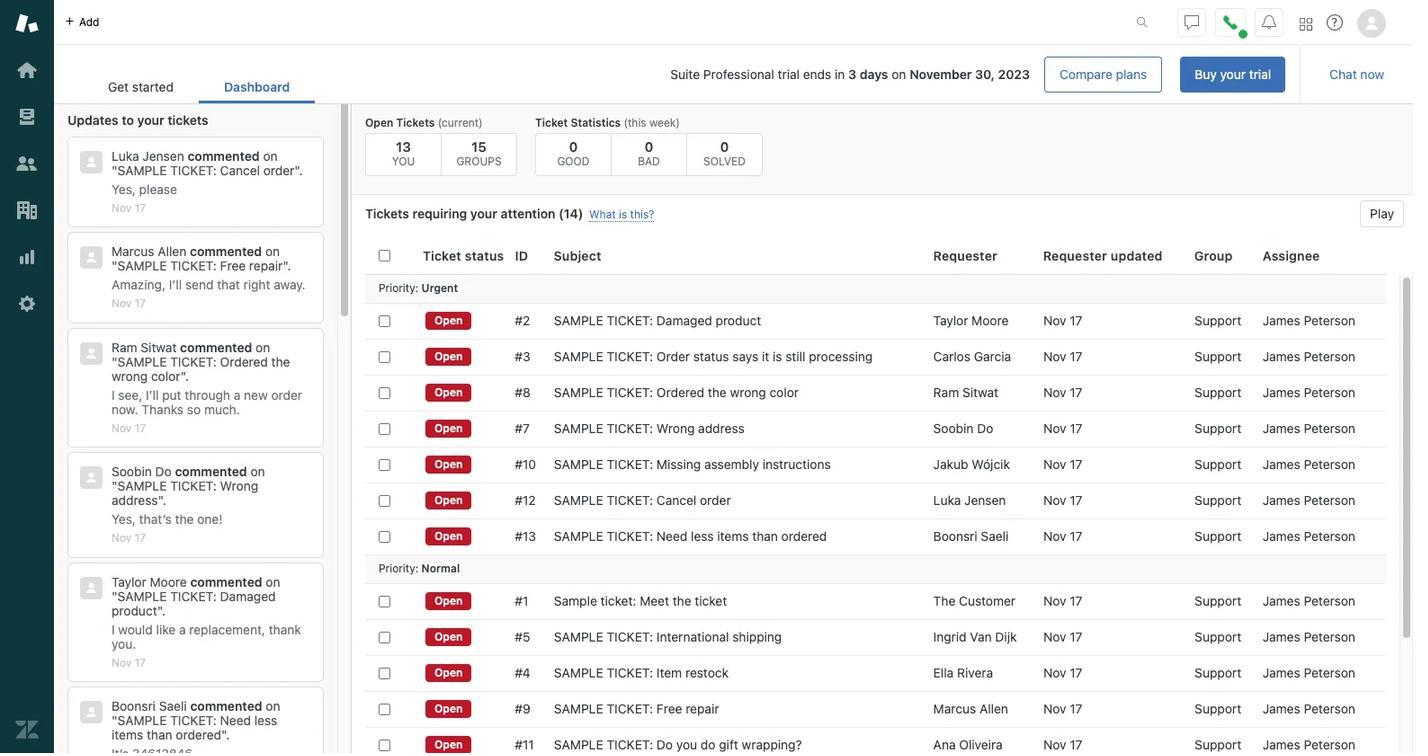 Task type: describe. For each thing, give the bounding box(es) containing it.
on for sample ticket: cancel order
[[263, 148, 278, 164]]

your for updates to your tickets
[[137, 112, 164, 128]]

17 for sample ticket: international shipping
[[1070, 630, 1083, 645]]

sample ticket: wrong address inside 'grid'
[[554, 421, 745, 436]]

dijk
[[995, 630, 1017, 645]]

the inside yes, that's the one! nov 17
[[175, 512, 194, 527]]

nov inside i see, i'll put through a new order now. thanks so much. nov 17
[[112, 422, 132, 435]]

normal
[[422, 563, 460, 576]]

sample ticket: cancel order ".
[[117, 163, 303, 178]]

the right meet
[[673, 594, 691, 609]]

nov for sample ticket: order status says it is still processing
[[1043, 349, 1066, 364]]

wrong inside 'grid'
[[730, 385, 766, 400]]

ticket: inside sample ticket: item restock "link"
[[607, 666, 653, 681]]

free for sample ticket: free repair
[[657, 702, 682, 717]]

boonsri saeli
[[933, 529, 1009, 544]]

james for carlos garcia
[[1263, 349, 1301, 364]]

ram sitwat commented
[[112, 340, 252, 355]]

support for boonsri saeli
[[1195, 529, 1242, 544]]

)
[[578, 206, 583, 221]]

order
[[657, 349, 690, 364]]

james peterson for ana oliveira
[[1263, 738, 1356, 753]]

ella rivera
[[933, 666, 993, 681]]

buy your trial button
[[1180, 57, 1286, 93]]

ingrid van dijk
[[933, 630, 1017, 645]]

urgent
[[422, 282, 458, 295]]

#12
[[515, 493, 536, 508]]

attention
[[501, 206, 556, 221]]

zendesk image
[[15, 719, 39, 742]]

0 vertical spatial wrong
[[112, 369, 148, 384]]

taylor moore
[[933, 313, 1009, 328]]

sample right #12
[[554, 493, 603, 508]]

on " for soobin do
[[112, 464, 265, 494]]

carlos garcia
[[933, 349, 1011, 364]]

nov inside yes, please nov 17
[[112, 202, 132, 215]]

zendesk support image
[[15, 12, 39, 35]]

0 vertical spatial product
[[716, 313, 761, 328]]

17 for sample ticket: need less items than ordered
[[1070, 529, 1083, 544]]

allen for marcus allen
[[980, 702, 1008, 717]]

saeli for boonsri saeli
[[981, 529, 1009, 544]]

ticket: up send at the left of the page
[[170, 259, 217, 274]]

ticket: inside sample ticket: free repair 'link'
[[607, 702, 653, 717]]

nov 17 for boonsri saeli
[[1043, 529, 1083, 544]]

nov inside yes, that's the one! nov 17
[[112, 532, 132, 545]]

1 horizontal spatial need
[[657, 529, 688, 544]]

much.
[[204, 402, 240, 417]]

i'll inside i see, i'll put through a new order now. thanks so much. nov 17
[[146, 388, 159, 403]]

1 horizontal spatial color
[[770, 385, 799, 400]]

right
[[243, 277, 270, 293]]

peterson for ingrid van dijk
[[1304, 630, 1356, 645]]

: for urgent
[[415, 282, 419, 295]]

one!
[[197, 512, 223, 527]]

commented for taylor moore commented
[[190, 574, 262, 590]]

peterson for the customer
[[1304, 594, 1356, 609]]

a inside i would like a replacement, thank you. nov 17
[[179, 622, 186, 637]]

sample up the amazing, at the top of the page
[[117, 259, 167, 274]]

through
[[185, 388, 230, 403]]

#9
[[515, 702, 531, 717]]

17 for sample ticket: meet the ticket
[[1070, 594, 1083, 609]]

0 solved
[[704, 139, 746, 168]]

sample right #7
[[554, 421, 603, 436]]

0 vertical spatial tickets
[[396, 116, 435, 130]]

wójcik
[[972, 457, 1010, 472]]

0 horizontal spatial need
[[220, 713, 251, 729]]

ends
[[803, 67, 831, 82]]

support for ram sitwat
[[1195, 385, 1242, 400]]

" for boonsri saeli commented
[[112, 713, 117, 729]]

restock
[[685, 666, 729, 681]]

#3
[[515, 349, 531, 364]]

is inside 'grid'
[[773, 349, 782, 364]]

nov 17 for carlos garcia
[[1043, 349, 1083, 364]]

sample ticket: do you do gift wrapping? link
[[554, 738, 802, 754]]

0 horizontal spatial sample ticket: need less items than ordered
[[112, 713, 277, 743]]

0 horizontal spatial sample ticket: wrong address
[[112, 479, 258, 508]]

james peterson for the customer
[[1263, 594, 1356, 609]]

nov for sample ticket: do you do gift wrapping?
[[1043, 738, 1066, 753]]

than inside 'grid'
[[752, 529, 778, 544]]

0 horizontal spatial sample ticket: ordered the wrong color
[[112, 354, 290, 384]]

soobin for soobin do commented
[[112, 464, 152, 480]]

wrapping?
[[742, 738, 802, 753]]

instructions
[[763, 457, 831, 472]]

buy your trial
[[1195, 67, 1271, 82]]

the down "away." at the left of page
[[271, 354, 290, 370]]

bad
[[638, 155, 660, 168]]

add
[[79, 15, 99, 28]]

sample inside "link"
[[554, 666, 603, 681]]

group
[[1194, 248, 1233, 263]]

zendesk products image
[[1300, 18, 1312, 30]]

ticket: inside sample ticket: international shipping link
[[607, 630, 653, 645]]

section containing suite professional trial ends in
[[330, 57, 1286, 93]]

updates to your tickets
[[67, 112, 208, 128]]

tab list containing get started
[[83, 70, 315, 103]]

so
[[187, 402, 201, 417]]

luka jensen commented
[[112, 148, 260, 164]]

ticket: inside sample ticket: wrong address link
[[607, 421, 653, 436]]

sample down "sample"
[[554, 630, 603, 645]]

nov 17 for ingrid van dijk
[[1043, 630, 1083, 645]]

jensen for luka jensen
[[964, 493, 1006, 508]]

notifications image
[[1262, 15, 1277, 29]]

started
[[132, 79, 174, 94]]

chat now button
[[1315, 57, 1399, 93]]

1 horizontal spatial sample ticket: need less items than ordered
[[554, 529, 827, 544]]

ticket for ticket statistics (this week)
[[535, 116, 568, 130]]

17 for sample ticket: item restock
[[1070, 666, 1083, 681]]

sample ticket: free repair link
[[554, 702, 719, 718]]

is inside tickets requiring your attention ( 14 ) what is this?
[[619, 208, 627, 221]]

1 horizontal spatial do
[[657, 738, 673, 753]]

ram for ram sitwat commented
[[112, 340, 137, 355]]

item
[[657, 666, 682, 681]]

support for ella rivera
[[1195, 666, 1242, 681]]

15 groups
[[456, 139, 502, 168]]

support for ana oliveira
[[1195, 738, 1242, 753]]

james peterson for ram sitwat
[[1263, 385, 1356, 400]]

marcus for marcus allen
[[933, 702, 976, 717]]

soobin do
[[933, 421, 993, 436]]

support for the customer
[[1195, 594, 1242, 609]]

days
[[860, 67, 888, 82]]

peterson for luka jensen
[[1304, 493, 1356, 508]]

taylor for taylor moore
[[933, 313, 968, 328]]

0 vertical spatial ordered
[[220, 354, 268, 370]]

ticket
[[695, 594, 727, 609]]

" for taylor moore commented
[[112, 589, 117, 604]]

garcia
[[974, 349, 1011, 364]]

1 vertical spatial sample ticket: damaged product
[[112, 589, 276, 619]]

good
[[557, 155, 590, 168]]

shipping
[[732, 630, 782, 645]]

0 horizontal spatial ordered
[[176, 728, 221, 743]]

peterson for boonsri saeli
[[1304, 529, 1356, 544]]

peterson for jakub wójcik
[[1304, 457, 1356, 472]]

i'll inside amazing, i'll send that right away. nov 17
[[169, 277, 182, 293]]

ticket: inside sample ticket: damaged product link
[[607, 313, 653, 328]]

sample right #13
[[554, 529, 603, 544]]

17 for sample ticket: damaged product
[[1070, 313, 1083, 328]]

get started image
[[15, 58, 39, 82]]

yes, for yes, please
[[112, 182, 136, 197]]

sample
[[554, 594, 597, 609]]

get started
[[108, 79, 174, 94]]

open for #11
[[434, 739, 463, 752]]

13 you
[[392, 139, 415, 168]]

james for luka jensen
[[1263, 493, 1301, 508]]

sample up would
[[117, 589, 167, 604]]

17 for sample ticket: do you do gift wrapping?
[[1070, 738, 1083, 753]]

get help image
[[1327, 14, 1343, 31]]

sample ticket: cancel order
[[554, 493, 731, 508]]

new
[[244, 388, 268, 403]]

away.
[[274, 277, 306, 293]]

requester updated
[[1043, 248, 1163, 263]]

than inside sample ticket: need less items than ordered
[[147, 728, 172, 743]]

17 for sample ticket: ordered the wrong color
[[1070, 385, 1083, 400]]

requester for requester
[[933, 248, 998, 263]]

professional
[[703, 67, 774, 82]]

0 bad
[[638, 139, 660, 168]]

processing
[[809, 349, 873, 364]]

#2
[[515, 313, 530, 328]]

play button
[[1360, 201, 1404, 228]]

id
[[515, 248, 528, 263]]

ram for ram sitwat
[[933, 385, 959, 400]]

admin image
[[15, 292, 39, 316]]

open for #4
[[434, 667, 463, 680]]

luka jensen
[[933, 493, 1006, 508]]

1 horizontal spatial damaged
[[657, 313, 712, 328]]

1 vertical spatial wrong
[[220, 479, 258, 494]]

". for taylor moore commented
[[157, 603, 165, 619]]

support for soobin do
[[1195, 421, 1242, 436]]

this?
[[630, 208, 654, 221]]

sample up that's
[[117, 479, 167, 494]]

17 inside amazing, i'll send that right away. nov 17
[[135, 297, 146, 311]]

taylor moore commented
[[112, 574, 262, 590]]

ticket: up the please
[[170, 163, 217, 178]]

chat
[[1330, 67, 1357, 82]]

updates
[[67, 112, 119, 128]]

james peterson for ella rivera
[[1263, 666, 1356, 681]]

nov 17 for ram sitwat
[[1043, 385, 1083, 400]]

suite professional trial ends in 3 days on november 30, 2023
[[670, 67, 1030, 82]]

ticket status
[[423, 248, 504, 263]]

boonsri for boonsri saeli commented
[[112, 699, 156, 714]]

marcus allen
[[933, 702, 1008, 717]]

nov 17 for soobin do
[[1043, 421, 1083, 436]]

yes, for yes, that's the one!
[[112, 512, 136, 527]]

nov 17 for the customer
[[1043, 594, 1083, 609]]

1 horizontal spatial sample ticket: damaged product
[[554, 313, 761, 328]]

ticket: inside sample ticket: need less items than ordered
[[170, 713, 217, 729]]

0 vertical spatial status
[[465, 248, 504, 263]]

sample right #8
[[554, 385, 603, 400]]

ana oliveira
[[933, 738, 1003, 753]]

sample ticket: cancel order link
[[554, 493, 731, 509]]

it
[[762, 349, 769, 364]]

ordered inside sample ticket: ordered the wrong color link
[[657, 385, 704, 400]]

17 for sample ticket: wrong address
[[1070, 421, 1083, 436]]

repair for sample ticket: free repair
[[686, 702, 719, 717]]

do for soobin do
[[977, 421, 993, 436]]

the customer
[[933, 594, 1016, 609]]

#5
[[515, 630, 530, 645]]

sample inside 'link'
[[554, 702, 603, 717]]

send
[[185, 277, 214, 293]]

17 inside i see, i'll put through a new order now. thanks so much. nov 17
[[135, 422, 146, 435]]

0 for 0 good
[[569, 139, 578, 155]]

main element
[[0, 0, 54, 754]]

0 good
[[557, 139, 590, 168]]

support for marcus allen
[[1195, 702, 1242, 717]]

ticket:
[[601, 594, 636, 609]]

sample ticket: ordered the wrong color link
[[554, 385, 799, 401]]

what
[[589, 208, 616, 221]]

buy
[[1195, 67, 1217, 82]]

allen for marcus allen commented
[[158, 244, 186, 259]]

ticket: inside sample ticket: damaged product
[[170, 589, 217, 604]]

you.
[[112, 637, 136, 652]]

sample ticket: missing assembly instructions link
[[554, 457, 831, 473]]

peterson for carlos garcia
[[1304, 349, 1356, 364]]

now
[[1361, 67, 1384, 82]]

commented for soobin do commented
[[175, 464, 247, 480]]



Task type: locate. For each thing, give the bounding box(es) containing it.
on " down tickets
[[112, 148, 278, 178]]

17 for sample ticket: missing assembly instructions
[[1070, 457, 1083, 472]]

0 inside 0 good
[[569, 139, 578, 155]]

6 james from the top
[[1263, 493, 1301, 508]]

0 vertical spatial moore
[[972, 313, 1009, 328]]

1 vertical spatial product
[[112, 603, 157, 619]]

moore for taylor moore
[[972, 313, 1009, 328]]

7 james from the top
[[1263, 529, 1301, 544]]

1 horizontal spatial soobin
[[933, 421, 974, 436]]

commented up one!
[[175, 464, 247, 480]]

commented
[[188, 148, 260, 164], [190, 244, 262, 259], [180, 340, 252, 355], [175, 464, 247, 480], [190, 574, 262, 590], [190, 699, 262, 714]]

5 " from the top
[[112, 589, 117, 604]]

5 james peterson from the top
[[1263, 457, 1356, 472]]

11 support from the top
[[1195, 702, 1242, 717]]

1 horizontal spatial status
[[693, 349, 729, 364]]

put
[[162, 388, 181, 403]]

1 horizontal spatial sample ticket: wrong address
[[554, 421, 745, 436]]

priority down select all tickets checkbox
[[379, 282, 415, 295]]

1 horizontal spatial luka
[[933, 493, 961, 508]]

james for ana oliveira
[[1263, 738, 1301, 753]]

product up would
[[112, 603, 157, 619]]

1 vertical spatial boonsri
[[112, 699, 156, 714]]

0 horizontal spatial free
[[220, 259, 246, 274]]

sample ticket: meet the ticket
[[554, 594, 727, 609]]

luka for luka jensen commented
[[112, 148, 139, 164]]

trial for professional
[[778, 67, 800, 82]]

nov for sample ticket: missing assembly instructions
[[1043, 457, 1066, 472]]

1 vertical spatial color
[[770, 385, 799, 400]]

amazing, i'll send that right away. nov 17
[[112, 277, 306, 311]]

2 requester from the left
[[1043, 248, 1107, 263]]

wrong down sample ticket: ordered the wrong color link
[[657, 421, 695, 436]]

taylor up would
[[112, 574, 146, 590]]

moore
[[972, 313, 1009, 328], [150, 574, 187, 590]]

6 " from the top
[[112, 713, 117, 729]]

sitwat for ram sitwat commented
[[141, 340, 177, 355]]

4 nov 17 from the top
[[1043, 421, 1083, 436]]

color up put
[[151, 369, 180, 384]]

ticket: inside sample ticket: wrong address
[[170, 479, 217, 494]]

2 james from the top
[[1263, 349, 1301, 364]]

2 horizontal spatial your
[[1220, 67, 1246, 82]]

on for sample ticket: ordered the wrong color
[[256, 340, 270, 355]]

a left new on the bottom left of page
[[234, 388, 240, 403]]

on for sample ticket: wrong address
[[251, 464, 265, 480]]

1 james peterson from the top
[[1263, 313, 1356, 328]]

luka for luka jensen
[[933, 493, 961, 508]]

damaged
[[657, 313, 712, 328], [220, 589, 276, 604]]

0 vertical spatial ordered
[[781, 529, 827, 544]]

0 vertical spatial ram
[[112, 340, 137, 355]]

yes,
[[112, 182, 136, 197], [112, 512, 136, 527]]

6 peterson from the top
[[1304, 493, 1356, 508]]

i inside i would like a replacement, thank you. nov 17
[[112, 622, 115, 637]]

30,
[[975, 67, 995, 82]]

priority for priority : urgent
[[379, 282, 415, 295]]

1 horizontal spatial cancel
[[657, 493, 697, 508]]

on " for taylor moore
[[112, 574, 280, 604]]

3 peterson from the top
[[1304, 385, 1356, 400]]

saeli for boonsri saeli commented
[[159, 699, 187, 714]]

1 vertical spatial i'll
[[146, 388, 159, 403]]

boonsri saeli commented
[[112, 699, 262, 714]]

less inside sample ticket: need less items than ordered
[[254, 713, 277, 729]]

1 horizontal spatial items
[[717, 529, 749, 544]]

yes, left that's
[[112, 512, 136, 527]]

ana
[[933, 738, 956, 753]]

0 horizontal spatial saeli
[[159, 699, 187, 714]]

1 horizontal spatial ticket
[[535, 116, 568, 130]]

1 priority from the top
[[379, 282, 415, 295]]

peterson for ana oliveira
[[1304, 738, 1356, 753]]

2 vertical spatial order
[[700, 493, 731, 508]]

1 on " from the top
[[112, 148, 278, 178]]

ticket: inside the sample ticket: do you do gift wrapping? link
[[607, 738, 653, 753]]

ticket
[[535, 116, 568, 130], [423, 248, 461, 263]]

priority for priority : normal
[[379, 563, 415, 576]]

ordered
[[220, 354, 268, 370], [657, 385, 704, 400]]

still
[[786, 349, 806, 364]]

is left this?
[[619, 208, 627, 221]]

updated
[[1111, 248, 1163, 263]]

support for taylor moore
[[1195, 313, 1242, 328]]

1 horizontal spatial product
[[716, 313, 761, 328]]

2 trial from the left
[[1249, 67, 1271, 82]]

van
[[970, 630, 992, 645]]

do
[[977, 421, 993, 436], [155, 464, 172, 480], [657, 738, 673, 753]]

8 james from the top
[[1263, 594, 1301, 609]]

nov inside i would like a replacement, thank you. nov 17
[[112, 656, 132, 670]]

ticket statistics (this week)
[[535, 116, 680, 130]]

1 vertical spatial damaged
[[220, 589, 276, 604]]

1 vertical spatial sitwat
[[963, 385, 999, 400]]

1 vertical spatial i
[[112, 622, 115, 637]]

sitwat down carlos garcia at the top right of the page
[[963, 385, 999, 400]]

2 james peterson from the top
[[1263, 349, 1356, 364]]

the
[[933, 594, 956, 609]]

sample ticket: order status says it is still processing
[[554, 349, 873, 364]]

0 vertical spatial saeli
[[981, 529, 1009, 544]]

sample down the you.
[[117, 713, 167, 729]]

address up assembly
[[698, 421, 745, 436]]

status left id
[[465, 248, 504, 263]]

3 nov 17 from the top
[[1043, 385, 1083, 400]]

sample ticket: need less items than ordered link
[[554, 529, 827, 545]]

11 james from the top
[[1263, 702, 1301, 717]]

0 vertical spatial sample ticket: need less items than ordered
[[554, 529, 827, 544]]

0 for 0 bad
[[645, 139, 653, 155]]

0 horizontal spatial repair
[[249, 259, 283, 274]]

nov for sample ticket: need less items than ordered
[[1043, 529, 1066, 544]]

11 james peterson from the top
[[1263, 702, 1356, 717]]

0 horizontal spatial a
[[179, 622, 186, 637]]

a inside i see, i'll put through a new order now. thanks so much. nov 17
[[234, 388, 240, 403]]

james for boonsri saeli
[[1263, 529, 1301, 544]]

sample up the 'see,'
[[117, 354, 167, 370]]

order right new on the bottom left of page
[[271, 388, 302, 403]]

1 horizontal spatial is
[[773, 349, 782, 364]]

less
[[691, 529, 714, 544], [254, 713, 277, 729]]

commented up that
[[190, 244, 262, 259]]

11 peterson from the top
[[1304, 702, 1356, 717]]

taylor inside 'grid'
[[933, 313, 968, 328]]

0 horizontal spatial ticket
[[423, 248, 461, 263]]

product up the says
[[716, 313, 761, 328]]

status left the says
[[693, 349, 729, 364]]

ticket for ticket status
[[423, 248, 461, 263]]

order for sample ticket: cancel order
[[700, 493, 731, 508]]

says
[[733, 349, 759, 364]]

#10
[[515, 457, 536, 472]]

2 yes, from the top
[[112, 512, 136, 527]]

open for #12
[[434, 494, 463, 507]]

3
[[848, 67, 857, 82]]

1 horizontal spatial sample ticket: ordered the wrong color
[[554, 385, 799, 400]]

james peterson for marcus allen
[[1263, 702, 1356, 717]]

yes, please nov 17
[[112, 182, 177, 215]]

1 horizontal spatial boonsri
[[933, 529, 978, 544]]

james peterson for boonsri saeli
[[1263, 529, 1356, 544]]

1 vertical spatial taylor
[[112, 574, 146, 590]]

moore up "garcia"
[[972, 313, 1009, 328]]

9 nov 17 from the top
[[1043, 630, 1083, 645]]

allen up oliveira
[[980, 702, 1008, 717]]

tab list
[[83, 70, 315, 103]]

grid containing ticket status
[[352, 238, 1413, 754]]

items inside 'grid'
[[717, 529, 749, 544]]

sample ticket: damaged product up 'like'
[[112, 589, 276, 619]]

1 vertical spatial order
[[271, 388, 302, 403]]

0 vertical spatial items
[[717, 529, 749, 544]]

1 horizontal spatial repair
[[686, 702, 719, 717]]

on " up 'like'
[[112, 574, 280, 604]]

jakub
[[933, 457, 968, 472]]

damaged up replacement,
[[220, 589, 276, 604]]

james for soobin do
[[1263, 421, 1301, 436]]

3 " from the top
[[112, 354, 117, 370]]

compare
[[1060, 67, 1113, 82]]

your right requiring
[[470, 206, 497, 221]]

ordered down instructions at the right bottom of the page
[[781, 529, 827, 544]]

1 vertical spatial free
[[657, 702, 682, 717]]

sample ticket: damaged product up order
[[554, 313, 761, 328]]

thanks
[[142, 402, 184, 417]]

wrong up one!
[[220, 479, 258, 494]]

open for #7
[[434, 422, 463, 435]]

soobin inside 'grid'
[[933, 421, 974, 436]]

play
[[1370, 206, 1394, 221]]

0 vertical spatial priority
[[379, 282, 415, 295]]

sample right #4
[[554, 666, 603, 681]]

thank
[[269, 622, 301, 637]]

1 horizontal spatial trial
[[1249, 67, 1271, 82]]

on "
[[112, 148, 278, 178], [112, 244, 280, 274], [112, 340, 270, 370], [112, 464, 265, 494], [112, 574, 280, 604], [112, 699, 280, 729]]

(this
[[624, 116, 646, 130]]

0 horizontal spatial wrong
[[220, 479, 258, 494]]

8 nov 17 from the top
[[1043, 594, 1083, 609]]

sample ticket: ordered the wrong color inside 'grid'
[[554, 385, 799, 400]]

wrong
[[657, 421, 695, 436], [220, 479, 258, 494]]

9 james peterson from the top
[[1263, 630, 1356, 645]]

Select All Tickets checkbox
[[379, 250, 390, 262]]

sample ticket: wrong address up one!
[[112, 479, 258, 508]]

less inside "sample ticket: need less items than ordered" link
[[691, 529, 714, 544]]

ticket: down sample ticket: free repair 'link'
[[607, 738, 653, 753]]

11 nov 17 from the top
[[1043, 702, 1083, 717]]

open for #2
[[434, 314, 463, 327]]

" up now.
[[112, 354, 117, 370]]

sample ticket: need less items than ordered down sample ticket: cancel order link
[[554, 529, 827, 544]]

soobin do commented
[[112, 464, 247, 480]]

requester up taylor moore
[[933, 248, 998, 263]]

3 james from the top
[[1263, 385, 1301, 400]]

1 trial from the left
[[778, 67, 800, 82]]

ticket: inside sample ticket: ordered the wrong color link
[[607, 385, 653, 400]]

1 vertical spatial ram
[[933, 385, 959, 400]]

12 james from the top
[[1263, 738, 1301, 753]]

james for ella rivera
[[1263, 666, 1301, 681]]

open
[[365, 116, 393, 130], [434, 314, 463, 327], [434, 350, 463, 363], [434, 386, 463, 399], [434, 422, 463, 435], [434, 458, 463, 471], [434, 494, 463, 507], [434, 530, 463, 543], [434, 595, 463, 608], [434, 631, 463, 644], [434, 667, 463, 680], [434, 703, 463, 716], [434, 739, 463, 752]]

4 james from the top
[[1263, 421, 1301, 436]]

nov
[[112, 202, 132, 215], [112, 297, 132, 311], [1043, 313, 1066, 328], [1043, 349, 1066, 364], [1043, 385, 1066, 400], [1043, 421, 1066, 436], [112, 422, 132, 435], [1043, 457, 1066, 472], [1043, 493, 1066, 508], [1043, 529, 1066, 544], [112, 532, 132, 545], [1043, 594, 1066, 609], [1043, 630, 1066, 645], [112, 656, 132, 670], [1043, 666, 1066, 681], [1043, 702, 1066, 717], [1043, 738, 1066, 753]]

james peterson for luka jensen
[[1263, 493, 1356, 508]]

peterson for taylor moore
[[1304, 313, 1356, 328]]

10 peterson from the top
[[1304, 666, 1356, 681]]

nov 17 for jakub wójcik
[[1043, 457, 1083, 472]]

ticket: up sample ticket: ordered the wrong color link
[[607, 313, 653, 328]]

None checkbox
[[379, 351, 390, 363], [379, 387, 390, 399], [379, 423, 390, 435], [379, 531, 390, 543], [379, 596, 390, 608], [379, 704, 390, 716], [379, 351, 390, 363], [379, 387, 390, 399], [379, 423, 390, 435], [379, 531, 390, 543], [379, 596, 390, 608], [379, 704, 390, 716]]

open for #8
[[434, 386, 463, 399]]

boonsri down the you.
[[112, 699, 156, 714]]

james for ram sitwat
[[1263, 385, 1301, 400]]

5 on " from the top
[[112, 574, 280, 604]]

12 support from the top
[[1195, 738, 1242, 753]]

on " for marcus allen
[[112, 244, 280, 274]]

free inside 'link'
[[657, 702, 682, 717]]

ram
[[112, 340, 137, 355], [933, 385, 959, 400]]

add button
[[54, 0, 110, 44]]

5 james from the top
[[1263, 457, 1301, 472]]

repair down restock
[[686, 702, 719, 717]]

3 support from the top
[[1195, 385, 1242, 400]]

1 horizontal spatial wrong
[[657, 421, 695, 436]]

items up ticket
[[717, 529, 749, 544]]

4 " from the top
[[112, 479, 117, 494]]

open for #9
[[434, 703, 463, 716]]

commented for luka jensen commented
[[188, 148, 260, 164]]

0 vertical spatial free
[[220, 259, 246, 274]]

12 james peterson from the top
[[1263, 738, 1356, 753]]

0 vertical spatial boonsri
[[933, 529, 978, 544]]

jensen down the wójcik on the bottom right
[[964, 493, 1006, 508]]

on " up send at the left of the page
[[112, 244, 280, 274]]

free up that
[[220, 259, 246, 274]]

trial down notifications image
[[1249, 67, 1271, 82]]

1 vertical spatial priority
[[379, 563, 415, 576]]

marcus allen commented
[[112, 244, 262, 259]]

". for ram sitwat commented
[[180, 369, 189, 384]]

assembly
[[704, 457, 759, 472]]

6 support from the top
[[1195, 493, 1242, 508]]

subject
[[554, 248, 602, 263]]

priority left the normal
[[379, 563, 415, 576]]

i would like a replacement, thank you. nov 17
[[112, 622, 301, 670]]

allen inside 'grid'
[[980, 702, 1008, 717]]

8 support from the top
[[1195, 594, 1242, 609]]

james for taylor moore
[[1263, 313, 1301, 328]]

3 0 from the left
[[720, 139, 729, 155]]

luka down to
[[112, 148, 139, 164]]

ticket: down sample ticket: ordered the wrong color link
[[607, 421, 653, 436]]

13
[[396, 139, 411, 155]]

1 horizontal spatial jensen
[[964, 493, 1006, 508]]

order
[[263, 163, 295, 178], [271, 388, 302, 403], [700, 493, 731, 508]]

0 vertical spatial :
[[415, 282, 419, 295]]

need down i would like a replacement, thank you. nov 17
[[220, 713, 251, 729]]

items down boonsri saeli commented
[[112, 728, 143, 743]]

2 nov 17 from the top
[[1043, 349, 1083, 364]]

0 vertical spatial taylor
[[933, 313, 968, 328]]

1 vertical spatial status
[[693, 349, 729, 364]]

1 yes, from the top
[[112, 182, 136, 197]]

" up yes, please nov 17
[[112, 163, 117, 178]]

open for #10
[[434, 458, 463, 471]]

amazing,
[[112, 277, 166, 293]]

ticket: up sample ticket: free repair
[[607, 666, 653, 681]]

sitwat for ram sitwat
[[963, 385, 999, 400]]

on " for boonsri saeli
[[112, 699, 280, 729]]

1 0 from the left
[[569, 139, 578, 155]]

0 vertical spatial i
[[112, 388, 115, 403]]

trial left ends
[[778, 67, 800, 82]]

the left one!
[[175, 512, 194, 527]]

6 on " from the top
[[112, 699, 280, 729]]

open for #1
[[434, 595, 463, 608]]

free for sample ticket: free repair ".
[[220, 259, 246, 274]]

1 vertical spatial sample ticket: need less items than ordered
[[112, 713, 277, 743]]

ordered down order
[[657, 385, 704, 400]]

1 : from the top
[[415, 282, 419, 295]]

ticket: inside sample ticket: cancel order link
[[607, 493, 653, 508]]

support for carlos garcia
[[1195, 349, 1242, 364]]

1 horizontal spatial saeli
[[981, 529, 1009, 544]]

1 requester from the left
[[933, 248, 998, 263]]

wrong up the 'see,'
[[112, 369, 148, 384]]

on right days at the right of page
[[892, 67, 906, 82]]

0 vertical spatial marcus
[[112, 244, 154, 259]]

address up that's
[[112, 493, 158, 508]]

groups
[[456, 155, 502, 168]]

than down instructions at the right bottom of the page
[[752, 529, 778, 544]]

" for marcus allen commented
[[112, 259, 117, 274]]

17 for sample ticket: free repair
[[1070, 702, 1083, 717]]

marcus up the amazing, at the top of the page
[[112, 244, 154, 259]]

0 horizontal spatial marcus
[[112, 244, 154, 259]]

0 inside the 0 bad
[[645, 139, 653, 155]]

order inside i see, i'll put through a new order now. thanks so much. nov 17
[[271, 388, 302, 403]]

0 horizontal spatial product
[[112, 603, 157, 619]]

on " for luka jensen
[[112, 148, 278, 178]]

grid
[[352, 238, 1413, 754]]

james for jakub wójcik
[[1263, 457, 1301, 472]]

0 vertical spatial address
[[698, 421, 745, 436]]

1 horizontal spatial ram
[[933, 385, 959, 400]]

ticket: left order
[[607, 349, 653, 364]]

customers image
[[15, 152, 39, 175]]

ticket: inside "sample ticket: missing assembly instructions" link
[[607, 457, 653, 472]]

ticket: inside "sample ticket: need less items than ordered" link
[[607, 529, 653, 544]]

soobin for soobin do
[[933, 421, 974, 436]]

: for normal
[[415, 563, 419, 576]]

peterson for soobin do
[[1304, 421, 1356, 436]]

do up that's
[[155, 464, 172, 480]]

3 on " from the top
[[112, 340, 270, 370]]

9 peterson from the top
[[1304, 630, 1356, 645]]

boonsri down luka jensen
[[933, 529, 978, 544]]

10 nov 17 from the top
[[1043, 666, 1083, 681]]

sample ticket: ordered the wrong color up through in the bottom left of the page
[[112, 354, 290, 384]]

1 vertical spatial do
[[155, 464, 172, 480]]

james peterson for soobin do
[[1263, 421, 1356, 436]]

yes, inside yes, please nov 17
[[112, 182, 136, 197]]

8 james peterson from the top
[[1263, 594, 1356, 609]]

1 nov 17 from the top
[[1043, 313, 1083, 328]]

9 james from the top
[[1263, 630, 1301, 645]]

0 horizontal spatial soobin
[[112, 464, 152, 480]]

wrong down the says
[[730, 385, 766, 400]]

get started tab
[[83, 70, 199, 103]]

on inside section
[[892, 67, 906, 82]]

2 : from the top
[[415, 563, 419, 576]]

sample ticket: do you do gift wrapping?
[[554, 738, 802, 753]]

0 vertical spatial less
[[691, 529, 714, 544]]

need down sample ticket: cancel order link
[[657, 529, 688, 544]]

1 vertical spatial items
[[112, 728, 143, 743]]

10 james from the top
[[1263, 666, 1301, 681]]

2 " from the top
[[112, 259, 117, 274]]

" up yes, that's the one! nov 17
[[112, 479, 117, 494]]

jensen for luka jensen commented
[[143, 148, 184, 164]]

1 vertical spatial moore
[[150, 574, 187, 590]]

reporting image
[[15, 246, 39, 269]]

1 vertical spatial repair
[[686, 702, 719, 717]]

items
[[717, 529, 749, 544], [112, 728, 143, 743]]

1 vertical spatial sample ticket: ordered the wrong color
[[554, 385, 799, 400]]

solved
[[704, 155, 746, 168]]

0 vertical spatial order
[[263, 163, 295, 178]]

views image
[[15, 105, 39, 129]]

0 inside the 0 solved
[[720, 139, 729, 155]]

ticket: up one!
[[170, 479, 217, 494]]

4 james peterson from the top
[[1263, 421, 1356, 436]]

10 james peterson from the top
[[1263, 666, 1356, 681]]

7 nov 17 from the top
[[1043, 529, 1083, 544]]

tickets up select all tickets checkbox
[[365, 206, 409, 221]]

sample ticket: item restock
[[554, 666, 729, 681]]

sample right the #10
[[554, 457, 603, 472]]

1 vertical spatial allen
[[980, 702, 1008, 717]]

open for #13
[[434, 530, 463, 543]]

0 horizontal spatial than
[[147, 728, 172, 743]]

peterson for ella rivera
[[1304, 666, 1356, 681]]

6 nov 17 from the top
[[1043, 493, 1083, 508]]

peterson
[[1304, 313, 1356, 328], [1304, 349, 1356, 364], [1304, 385, 1356, 400], [1304, 421, 1356, 436], [1304, 457, 1356, 472], [1304, 493, 1356, 508], [1304, 529, 1356, 544], [1304, 594, 1356, 609], [1304, 630, 1356, 645], [1304, 666, 1356, 681], [1304, 702, 1356, 717], [1304, 738, 1356, 753]]

2 support from the top
[[1195, 349, 1242, 364]]

sample right #11
[[554, 738, 603, 753]]

i for i see, i'll put through a new order now. thanks so much.
[[112, 388, 115, 403]]

sample ticket: wrong address
[[554, 421, 745, 436], [112, 479, 258, 508]]

open for #3
[[434, 350, 463, 363]]

allen
[[158, 244, 186, 259], [980, 702, 1008, 717]]

12 nov 17 from the top
[[1043, 738, 1083, 753]]

0 vertical spatial repair
[[249, 259, 283, 274]]

0 horizontal spatial ram
[[112, 340, 137, 355]]

dashboard
[[224, 79, 290, 94]]

sample ticket: wrong address down sample ticket: ordered the wrong color link
[[554, 421, 745, 436]]

" for soobin do commented
[[112, 479, 117, 494]]

on up the right
[[265, 244, 280, 259]]

your right buy
[[1220, 67, 1246, 82]]

sample
[[117, 163, 167, 178], [117, 259, 167, 274], [554, 313, 603, 328], [554, 349, 603, 364], [117, 354, 167, 370], [554, 385, 603, 400], [554, 421, 603, 436], [554, 457, 603, 472], [117, 479, 167, 494], [554, 493, 603, 508], [554, 529, 603, 544], [117, 589, 167, 604], [554, 630, 603, 645], [554, 666, 603, 681], [554, 702, 603, 717], [117, 713, 167, 729], [554, 738, 603, 753]]

".
[[295, 163, 303, 178], [283, 259, 291, 274], [180, 369, 189, 384], [158, 493, 166, 508], [157, 603, 165, 619], [221, 728, 230, 743]]

1 vertical spatial tickets
[[365, 206, 409, 221]]

section
[[330, 57, 1286, 93]]

2 vertical spatial do
[[657, 738, 673, 753]]

nov 17 for luka jensen
[[1043, 493, 1083, 508]]

sample up the please
[[117, 163, 167, 178]]

2 horizontal spatial 0
[[720, 139, 729, 155]]

sample ticket: ordered the wrong color down order
[[554, 385, 799, 400]]

17 inside i would like a replacement, thank you. nov 17
[[135, 656, 146, 670]]

0 horizontal spatial requester
[[933, 248, 998, 263]]

1 horizontal spatial requester
[[1043, 248, 1107, 263]]

i left would
[[112, 622, 115, 637]]

sample ticket: meet the ticket link
[[554, 594, 727, 610]]

" up the you.
[[112, 589, 117, 604]]

0 vertical spatial yes,
[[112, 182, 136, 197]]

free down item
[[657, 702, 682, 717]]

10 support from the top
[[1195, 666, 1242, 681]]

ticket up 0 good
[[535, 116, 568, 130]]

None checkbox
[[379, 315, 390, 327], [379, 459, 390, 471], [379, 495, 390, 507], [379, 632, 390, 644], [379, 668, 390, 680], [379, 740, 390, 752], [379, 315, 390, 327], [379, 459, 390, 471], [379, 495, 390, 507], [379, 632, 390, 644], [379, 668, 390, 680], [379, 740, 390, 752]]

4 peterson from the top
[[1304, 421, 1356, 436]]

yes, inside yes, that's the one! nov 17
[[112, 512, 136, 527]]

sample ticket: free repair ".
[[117, 259, 291, 274]]

commented for boonsri saeli commented
[[190, 699, 262, 714]]

1 vertical spatial :
[[415, 563, 419, 576]]

sample ticket: international shipping link
[[554, 630, 782, 646]]

nov for sample ticket: free repair
[[1043, 702, 1066, 717]]

nov for sample ticket: cancel order
[[1043, 493, 1066, 508]]

0 vertical spatial sample ticket: wrong address
[[554, 421, 745, 436]]

7 support from the top
[[1195, 529, 1242, 544]]

november
[[910, 67, 972, 82]]

on up new on the bottom left of page
[[256, 340, 270, 355]]

ordered up new on the bottom left of page
[[220, 354, 268, 370]]

5 peterson from the top
[[1304, 457, 1356, 472]]

order down "dashboard"
[[263, 163, 295, 178]]

commented up replacement,
[[190, 574, 262, 590]]

ticket: inside sample ticket: order status says it is still processing link
[[607, 349, 653, 364]]

nov inside amazing, i'll send that right away. nov 17
[[112, 297, 132, 311]]

3 james peterson from the top
[[1263, 385, 1356, 400]]

ticket: up "sample ticket: need less items than ordered" link
[[607, 493, 653, 508]]

james peterson for carlos garcia
[[1263, 349, 1356, 364]]

repair inside 'link'
[[686, 702, 719, 717]]

#1
[[515, 594, 528, 609]]

i inside i see, i'll put through a new order now. thanks so much. nov 17
[[112, 388, 115, 403]]

0 vertical spatial is
[[619, 208, 627, 221]]

the down sample ticket: order status says it is still processing link
[[708, 385, 727, 400]]

12 peterson from the top
[[1304, 738, 1356, 753]]

#7
[[515, 421, 530, 436]]

7 james peterson from the top
[[1263, 529, 1356, 544]]

peterson for marcus allen
[[1304, 702, 1356, 717]]

marcus
[[112, 244, 154, 259], [933, 702, 976, 717]]

1 vertical spatial less
[[254, 713, 277, 729]]

7 peterson from the top
[[1304, 529, 1356, 544]]

: left the normal
[[415, 563, 419, 576]]

1 " from the top
[[112, 163, 117, 178]]

0 horizontal spatial jensen
[[143, 148, 184, 164]]

week)
[[650, 116, 680, 130]]

4 on " from the top
[[112, 464, 265, 494]]

ticket: up through in the bottom left of the page
[[170, 354, 217, 370]]

2 peterson from the top
[[1304, 349, 1356, 364]]

1 support from the top
[[1195, 313, 1242, 328]]

6 james peterson from the top
[[1263, 493, 1356, 508]]

james peterson for ingrid van dijk
[[1263, 630, 1356, 645]]

button displays agent's chat status as invisible. image
[[1185, 15, 1199, 29]]

2 on " from the top
[[112, 244, 280, 274]]

moore for taylor moore commented
[[150, 574, 187, 590]]

commented for marcus allen commented
[[190, 244, 262, 259]]

sample ticket: wrong address link
[[554, 421, 745, 437]]

cancel for sample ticket: cancel order
[[657, 493, 697, 508]]

trial inside button
[[1249, 67, 1271, 82]]

17 inside yes, please nov 17
[[135, 202, 146, 215]]

1 peterson from the top
[[1304, 313, 1356, 328]]

peterson for ram sitwat
[[1304, 385, 1356, 400]]

November 30, 2023 text field
[[910, 67, 1030, 82]]

on " up one!
[[112, 464, 265, 494]]

yes, left the please
[[112, 182, 136, 197]]

0 horizontal spatial wrong
[[112, 369, 148, 384]]

address inside sample ticket: wrong address
[[112, 493, 158, 508]]

0 horizontal spatial damaged
[[220, 589, 276, 604]]

5 support from the top
[[1195, 457, 1242, 472]]

2 i from the top
[[112, 622, 115, 637]]

address inside 'grid'
[[698, 421, 745, 436]]

sample right the "#3"
[[554, 349, 603, 364]]

1 vertical spatial saeli
[[159, 699, 187, 714]]

soobin
[[933, 421, 974, 436], [112, 464, 152, 480]]

organizations image
[[15, 199, 39, 222]]

4 support from the top
[[1195, 421, 1242, 436]]

support for ingrid van dijk
[[1195, 630, 1242, 645]]

1 vertical spatial need
[[220, 713, 251, 729]]

ticket:
[[170, 163, 217, 178], [170, 259, 217, 274], [607, 313, 653, 328], [607, 349, 653, 364], [170, 354, 217, 370], [607, 385, 653, 400], [607, 421, 653, 436], [607, 457, 653, 472], [170, 479, 217, 494], [607, 493, 653, 508], [607, 529, 653, 544], [170, 589, 217, 604], [607, 630, 653, 645], [607, 666, 653, 681], [607, 702, 653, 717], [170, 713, 217, 729], [607, 738, 653, 753]]

i left the 'see,'
[[112, 388, 115, 403]]

commented up through in the bottom left of the page
[[180, 340, 252, 355]]

8 peterson from the top
[[1304, 594, 1356, 609]]

1 horizontal spatial less
[[691, 529, 714, 544]]

plans
[[1116, 67, 1147, 82]]

items inside sample ticket: need less items than ordered
[[112, 728, 143, 743]]

do for soobin do commented
[[155, 464, 172, 480]]

17 inside yes, that's the one! nov 17
[[135, 532, 146, 545]]

on for sample ticket: damaged product
[[266, 574, 280, 590]]

nov for sample ticket: wrong address
[[1043, 421, 1066, 436]]

0 vertical spatial need
[[657, 529, 688, 544]]

james peterson for jakub wójcik
[[1263, 457, 1356, 472]]

0 vertical spatial sample ticket: ordered the wrong color
[[112, 354, 290, 384]]

1 i from the top
[[112, 388, 115, 403]]

sample right #2
[[554, 313, 603, 328]]

status inside sample ticket: order status says it is still processing link
[[693, 349, 729, 364]]

0 vertical spatial jensen
[[143, 148, 184, 164]]

"
[[112, 163, 117, 178], [112, 259, 117, 274], [112, 354, 117, 370], [112, 479, 117, 494], [112, 589, 117, 604], [112, 713, 117, 729]]

0 down professional
[[720, 139, 729, 155]]

5 nov 17 from the top
[[1043, 457, 1083, 472]]

ella
[[933, 666, 954, 681]]

1 horizontal spatial taylor
[[933, 313, 968, 328]]

2023
[[998, 67, 1030, 82]]

0 horizontal spatial sample ticket: damaged product
[[112, 589, 276, 619]]

oliveira
[[959, 738, 1003, 753]]

your inside button
[[1220, 67, 1246, 82]]

on down "dashboard"
[[263, 148, 278, 164]]

0 vertical spatial wrong
[[657, 421, 695, 436]]

i for i would like a replacement, thank you.
[[112, 622, 115, 637]]

17 for sample ticket: cancel order
[[1070, 493, 1083, 508]]

tickets requiring your attention ( 14 ) what is this?
[[365, 206, 654, 221]]

2 priority from the top
[[379, 563, 415, 576]]

cancel down missing
[[657, 493, 697, 508]]

on for sample ticket: need less items than ordered
[[266, 699, 280, 714]]

(current)
[[438, 116, 483, 130]]

compare plans button
[[1044, 57, 1162, 93]]

nov for sample ticket: ordered the wrong color
[[1043, 385, 1066, 400]]

0 horizontal spatial cancel
[[220, 163, 260, 178]]

0 vertical spatial color
[[151, 369, 180, 384]]

1 james from the top
[[1263, 313, 1301, 328]]

9 support from the top
[[1195, 630, 1242, 645]]

nov for sample ticket: meet the ticket
[[1043, 594, 1066, 609]]

nov for sample ticket: item restock
[[1043, 666, 1066, 681]]

2 0 from the left
[[645, 139, 653, 155]]

damaged up order
[[657, 313, 712, 328]]

open for #5
[[434, 631, 463, 644]]



Task type: vqa. For each thing, say whether or not it's contained in the screenshot.


